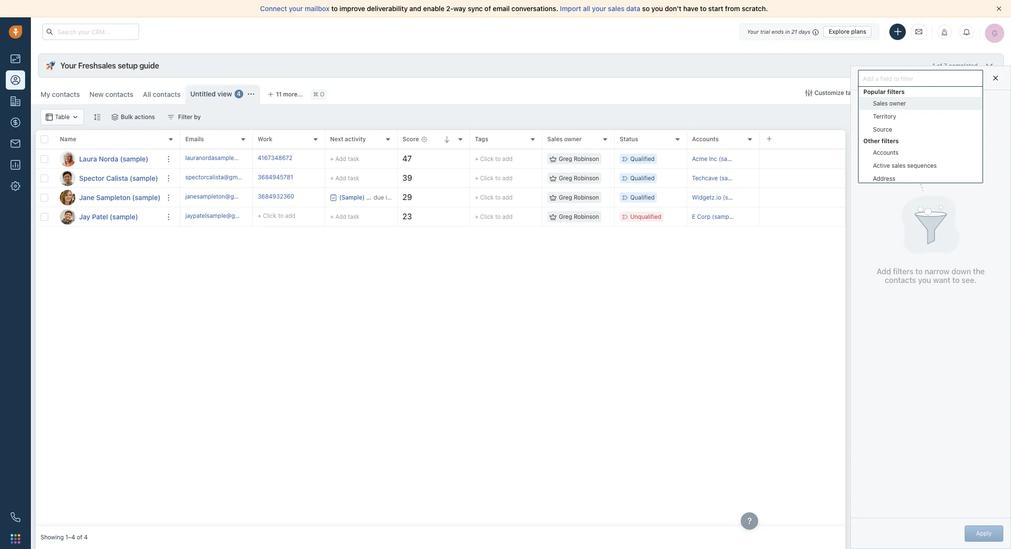Task type: vqa. For each thing, say whether or not it's contained in the screenshot.
'Stages'
no



Task type: locate. For each thing, give the bounding box(es) containing it.
contacts for my contacts
[[52, 90, 80, 98]]

active
[[873, 162, 890, 169]]

0 vertical spatial sales
[[873, 100, 888, 107]]

1 horizontal spatial sales
[[873, 100, 888, 107]]

4 right view
[[237, 90, 241, 98]]

1 vertical spatial sales
[[892, 162, 906, 169]]

press space to select this row. row containing laura norda (sample)
[[36, 150, 181, 169]]

1 your from the left
[[289, 4, 303, 13]]

2 task from the top
[[348, 174, 359, 182]]

enable
[[423, 4, 445, 13]]

showing 1–4 of 4
[[41, 534, 88, 542]]

filter by
[[178, 113, 201, 121]]

filters inside add filters to narrow down the contacts you want to see.
[[893, 268, 914, 276]]

1 horizontal spatial you
[[918, 276, 931, 285]]

j image for jay patel (sample)
[[60, 209, 75, 225]]

j image left jay
[[60, 209, 75, 225]]

(sample) inside 'link'
[[130, 174, 158, 182]]

unqualified
[[630, 213, 661, 221]]

4 right 1–4
[[84, 534, 88, 542]]

improve
[[340, 4, 365, 13]]

filters down source
[[882, 137, 899, 145]]

1 greg robinson from the top
[[559, 155, 599, 163]]

sequences
[[907, 162, 937, 169]]

3 cell from the top
[[760, 188, 846, 207]]

(sample) down jane sampleton (sample) link
[[110, 213, 138, 221]]

container_wx8msf4aqz5i3rn1 image inside the filter by button
[[168, 114, 174, 121]]

0 horizontal spatial your
[[60, 61, 76, 70]]

Search your CRM... text field
[[42, 24, 139, 40]]

2 + add task from the top
[[330, 174, 359, 182]]

so
[[642, 4, 650, 13]]

2 cell from the top
[[760, 169, 846, 188]]

0 vertical spatial you
[[652, 4, 663, 13]]

0 vertical spatial 4
[[237, 90, 241, 98]]

acme inc (sample) link
[[692, 155, 743, 163]]

3 + click to add from the top
[[475, 194, 513, 201]]

2 your from the left
[[592, 4, 606, 13]]

your left trial
[[747, 28, 759, 35]]

customize
[[815, 89, 844, 97]]

j image for jane sampleton (sample)
[[60, 190, 75, 205]]

1 horizontal spatial of
[[485, 4, 491, 13]]

guide
[[139, 61, 159, 70]]

press space to select this row. row containing 29
[[181, 188, 846, 208]]

spectorcalista@gmail.com 3684945781
[[185, 174, 293, 181]]

1 vertical spatial j image
[[60, 209, 75, 225]]

jane sampleton (sample)
[[79, 193, 160, 201]]

untitled view 4
[[190, 90, 241, 98]]

list box
[[858, 86, 983, 550]]

(sample) inside "link"
[[120, 155, 148, 163]]

accounts inside 'option'
[[873, 149, 899, 156]]

contacts inside add filters to narrow down the contacts you want to see.
[[885, 276, 916, 285]]

0 horizontal spatial accounts
[[692, 136, 719, 143]]

1 vertical spatial of
[[937, 62, 942, 69]]

new
[[89, 90, 104, 98]]

1 robinson from the top
[[574, 155, 599, 163]]

2 vertical spatial of
[[77, 534, 82, 542]]

1 cell from the top
[[760, 150, 846, 168]]

option
[[859, 87, 983, 136], [859, 136, 983, 550]]

click for 47
[[480, 155, 494, 163]]

your left mailbox
[[289, 4, 303, 13]]

0 horizontal spatial your
[[289, 4, 303, 13]]

showing
[[41, 534, 64, 542]]

0 vertical spatial sales owner
[[873, 100, 906, 107]]

qualified for 39
[[630, 175, 655, 182]]

0 vertical spatial sales
[[608, 4, 624, 13]]

click for 39
[[480, 175, 494, 182]]

address option
[[859, 172, 983, 185]]

1 vertical spatial owner
[[564, 136, 582, 143]]

+ add task
[[330, 155, 359, 162], [330, 174, 359, 182], [330, 213, 359, 220]]

0 vertical spatial import
[[560, 4, 581, 13]]

norda
[[99, 155, 118, 163]]

(sample) for jay patel (sample)
[[110, 213, 138, 221]]

0 horizontal spatial sales owner
[[547, 136, 582, 143]]

greg robinson for 47
[[559, 155, 599, 163]]

source
[[873, 126, 892, 133]]

contacts right all
[[153, 90, 181, 98]]

press space to select this row. row containing 47
[[181, 150, 846, 169]]

23
[[403, 212, 412, 221]]

techcave (sample) link
[[692, 175, 743, 182]]

task for 23
[[348, 213, 359, 220]]

j image left jane
[[60, 190, 75, 205]]

of
[[485, 4, 491, 13], [937, 62, 942, 69], [77, 534, 82, 542]]

s image
[[60, 171, 75, 186]]

your left freshsales
[[60, 61, 76, 70]]

sales owner inside grid
[[547, 136, 582, 143]]

2 option from the top
[[859, 136, 983, 550]]

of right 'sync' in the left top of the page
[[485, 4, 491, 13]]

click
[[480, 155, 494, 163], [480, 175, 494, 182], [480, 194, 494, 201], [263, 212, 276, 220], [480, 213, 494, 221]]

sales
[[608, 4, 624, 13], [892, 162, 906, 169]]

ends
[[772, 28, 784, 35]]

contacts inside button
[[904, 89, 928, 97]]

contacts right my
[[52, 90, 80, 98]]

1 vertical spatial group
[[859, 146, 983, 550]]

table
[[55, 114, 70, 121]]

(sample) up spector calista (sample)
[[120, 155, 148, 163]]

add inside button
[[967, 89, 979, 97]]

your right all
[[592, 4, 606, 13]]

+ add task for 23
[[330, 213, 359, 220]]

(sample) for laura norda (sample)
[[120, 155, 148, 163]]

you inside add filters to narrow down the contacts you want to see.
[[918, 276, 931, 285]]

you right so
[[652, 4, 663, 13]]

0 vertical spatial j image
[[60, 190, 75, 205]]

patel
[[92, 213, 108, 221]]

1 horizontal spatial sales
[[892, 162, 906, 169]]

1–4
[[65, 534, 75, 542]]

1 vertical spatial import
[[884, 89, 902, 97]]

1 horizontal spatial 4
[[237, 90, 241, 98]]

1 group from the top
[[859, 97, 983, 136]]

1 vertical spatial 4
[[84, 534, 88, 542]]

laura
[[79, 155, 97, 163]]

import down add a field to filter
[[884, 89, 902, 97]]

0 vertical spatial owner
[[889, 100, 906, 107]]

explore
[[829, 28, 850, 35]]

11
[[276, 91, 282, 98]]

contacts for all contacts
[[153, 90, 181, 98]]

filters for other
[[882, 137, 899, 145]]

all contacts button
[[138, 85, 185, 104], [143, 90, 181, 98]]

row group
[[36, 150, 181, 227], [181, 150, 846, 227]]

3 greg from the top
[[559, 194, 572, 201]]

press space to select this row. row containing jay patel (sample)
[[36, 208, 181, 227]]

1 vertical spatial + add task
[[330, 174, 359, 182]]

cell for 47
[[760, 150, 846, 168]]

(sample) right 'sampleton'
[[132, 193, 160, 201]]

my contacts button
[[36, 85, 85, 104], [41, 90, 80, 98]]

in
[[785, 28, 790, 35]]

import
[[560, 4, 581, 13], [884, 89, 902, 97]]

owner inside option
[[889, 100, 906, 107]]

1 qualified from the top
[[630, 155, 655, 163]]

2 vertical spatial + add task
[[330, 213, 359, 220]]

0 horizontal spatial import
[[560, 4, 581, 13]]

1 horizontal spatial your
[[592, 4, 606, 13]]

widgetz.io (sample) link
[[692, 194, 747, 201]]

2 robinson from the top
[[574, 175, 599, 182]]

add for 29
[[502, 194, 513, 201]]

cell
[[760, 150, 846, 168], [760, 169, 846, 188], [760, 188, 846, 207], [760, 208, 846, 226]]

1 horizontal spatial accounts
[[873, 149, 899, 156]]

0 horizontal spatial sales
[[547, 136, 563, 143]]

bulk
[[121, 113, 133, 121]]

1 vertical spatial qualified
[[630, 175, 655, 182]]

1 j image from the top
[[60, 190, 75, 205]]

task for 39
[[348, 174, 359, 182]]

0 vertical spatial of
[[485, 4, 491, 13]]

data
[[626, 4, 640, 13]]

2-
[[446, 4, 453, 13]]

o
[[320, 91, 324, 98]]

1 greg from the top
[[559, 155, 572, 163]]

your for your freshsales setup guide
[[60, 61, 76, 70]]

press space to select this row. row containing jane sampleton (sample)
[[36, 188, 181, 208]]

2 greg robinson from the top
[[559, 175, 599, 182]]

phone element
[[6, 508, 25, 528]]

11 more...
[[276, 91, 303, 98]]

all contacts
[[143, 90, 181, 98]]

spector calista (sample)
[[79, 174, 158, 182]]

j image
[[60, 190, 75, 205], [60, 209, 75, 225]]

add a field to filter button
[[858, 70, 983, 86]]

0 vertical spatial accounts
[[692, 136, 719, 143]]

name
[[60, 136, 76, 143]]

of right 1
[[937, 62, 942, 69]]

1 horizontal spatial sales owner
[[873, 100, 906, 107]]

add inside add filters to narrow down the contacts you want to see.
[[877, 268, 891, 276]]

3 task from the top
[[348, 213, 359, 220]]

start
[[708, 4, 723, 13]]

press space to select this row. row containing spector calista (sample)
[[36, 169, 181, 188]]

4167348672 link
[[258, 154, 293, 164]]

(sample) up widgetz.io (sample)
[[719, 175, 743, 182]]

e corp (sample) link
[[692, 213, 736, 221]]

group containing sales owner
[[859, 97, 983, 136]]

filters left narrow
[[893, 268, 914, 276]]

contacts right "new"
[[105, 90, 133, 98]]

greg robinson
[[559, 155, 599, 163], [559, 175, 599, 182], [559, 194, 599, 201], [559, 213, 599, 221]]

sales right the active
[[892, 162, 906, 169]]

cell for 39
[[760, 169, 846, 188]]

techcave (sample)
[[692, 175, 743, 182]]

click for 29
[[480, 194, 494, 201]]

import inside button
[[884, 89, 902, 97]]

2 group from the top
[[859, 146, 983, 550]]

your freshsales setup guide
[[60, 61, 159, 70]]

robinson
[[574, 155, 599, 163], [574, 175, 599, 182], [574, 194, 599, 201], [574, 213, 599, 221]]

filter by button
[[161, 109, 207, 125]]

39
[[403, 174, 412, 182]]

1 vertical spatial you
[[918, 276, 931, 285]]

3 + add task from the top
[[330, 213, 359, 220]]

greg for 47
[[559, 155, 572, 163]]

0 vertical spatial your
[[747, 28, 759, 35]]

import left all
[[560, 4, 581, 13]]

setup
[[118, 61, 138, 70]]

next
[[330, 136, 343, 143]]

group containing accounts
[[859, 146, 983, 550]]

you left want
[[918, 276, 931, 285]]

3 greg robinson from the top
[[559, 194, 599, 201]]

accounts down other filters
[[873, 149, 899, 156]]

4 greg from the top
[[559, 213, 572, 221]]

0 vertical spatial task
[[348, 155, 359, 162]]

contacts for new contacts
[[105, 90, 133, 98]]

1 vertical spatial sales owner
[[547, 136, 582, 143]]

2 + click to add from the top
[[475, 175, 513, 182]]

4 + click to add from the top
[[475, 213, 513, 221]]

+ click to add for 23
[[475, 213, 513, 221]]

add contact
[[967, 89, 1001, 97]]

4 robinson from the top
[[574, 213, 599, 221]]

jane
[[79, 193, 94, 201]]

email image
[[916, 28, 922, 36]]

owner
[[889, 100, 906, 107], [564, 136, 582, 143]]

filters down add a field to filter
[[887, 88, 905, 95]]

(sample) right the calista
[[130, 174, 158, 182]]

add for 39
[[502, 175, 513, 182]]

4 greg robinson from the top
[[559, 213, 599, 221]]

of right 1–4
[[77, 534, 82, 542]]

filters for add
[[893, 268, 914, 276]]

1 row group from the left
[[36, 150, 181, 227]]

0 horizontal spatial owner
[[564, 136, 582, 143]]

1 task from the top
[[348, 155, 359, 162]]

acme inc (sample)
[[692, 155, 743, 163]]

press space to select this row. row
[[36, 150, 181, 169], [181, 150, 846, 169], [36, 169, 181, 188], [181, 169, 846, 188], [36, 188, 181, 208], [181, 188, 846, 208], [36, 208, 181, 227], [181, 208, 846, 227]]

robinson for 23
[[574, 213, 599, 221]]

0 vertical spatial + add task
[[330, 155, 359, 162]]

1 option from the top
[[859, 87, 983, 136]]

+
[[330, 155, 334, 162], [475, 155, 479, 163], [330, 174, 334, 182], [475, 175, 479, 182], [475, 194, 479, 201], [258, 212, 261, 220], [330, 213, 334, 220], [475, 213, 479, 221]]

accounts option
[[859, 146, 983, 159]]

1 vertical spatial your
[[60, 61, 76, 70]]

2 vertical spatial filters
[[893, 268, 914, 276]]

lauranordasample@gmail.com
[[185, 154, 267, 162]]

press space to select this row. row containing 23
[[181, 208, 846, 227]]

1 horizontal spatial owner
[[889, 100, 906, 107]]

greg robinson for 39
[[559, 175, 599, 182]]

2 vertical spatial qualified
[[630, 194, 655, 201]]

add inside dropdown button
[[863, 74, 874, 81]]

techcave
[[692, 175, 718, 182]]

0 horizontal spatial 4
[[84, 534, 88, 542]]

2 row group from the left
[[181, 150, 846, 227]]

3684932360
[[258, 193, 294, 200]]

container_wx8msf4aqz5i3rn1 image
[[805, 90, 812, 97], [112, 114, 118, 121], [550, 156, 556, 162], [330, 194, 337, 201], [550, 214, 556, 220]]

want
[[933, 276, 951, 285]]

1 + add task from the top
[[330, 155, 359, 162]]

1 vertical spatial task
[[348, 174, 359, 182]]

accounts up acme
[[692, 136, 719, 143]]

3 qualified from the top
[[630, 194, 655, 201]]

new contacts button
[[85, 85, 138, 104], [89, 90, 133, 98]]

(sample) down widgetz.io (sample)
[[712, 213, 736, 221]]

contacts
[[904, 89, 928, 97], [52, 90, 80, 98], [105, 90, 133, 98], [153, 90, 181, 98], [885, 276, 916, 285]]

sales left data
[[608, 4, 624, 13]]

0 vertical spatial qualified
[[630, 155, 655, 163]]

⌘ o
[[313, 91, 324, 98]]

option containing popular filters
[[859, 87, 983, 136]]

1 vertical spatial filters
[[882, 137, 899, 145]]

trial
[[760, 28, 770, 35]]

0 vertical spatial filters
[[887, 88, 905, 95]]

container_wx8msf4aqz5i3rn1 image
[[248, 91, 254, 97], [46, 114, 53, 121], [72, 114, 79, 121], [168, 114, 174, 121], [550, 175, 556, 182], [550, 194, 556, 201]]

click for 23
[[480, 213, 494, 221]]

1 vertical spatial accounts
[[873, 149, 899, 156]]

1 horizontal spatial import
[[884, 89, 902, 97]]

your
[[747, 28, 759, 35], [60, 61, 76, 70]]

3 robinson from the top
[[574, 194, 599, 201]]

work
[[258, 136, 272, 143]]

contacts left narrow
[[885, 276, 916, 285]]

(sample) for jane sampleton (sample)
[[132, 193, 160, 201]]

customize table button
[[799, 85, 866, 101]]

table
[[846, 89, 860, 97]]

jaypatelsample@gmail.com
[[185, 212, 259, 220]]

email
[[493, 4, 510, 13]]

0 vertical spatial group
[[859, 97, 983, 136]]

grid
[[36, 129, 846, 527]]

contacts up sales owner option
[[904, 89, 928, 97]]

widgetz.io (sample)
[[692, 194, 747, 201]]

my contacts
[[41, 90, 80, 98]]

1 horizontal spatial your
[[747, 28, 759, 35]]

2 j image from the top
[[60, 209, 75, 225]]

2 qualified from the top
[[630, 175, 655, 182]]

row group containing 47
[[181, 150, 846, 227]]

2 greg from the top
[[559, 175, 572, 182]]

4 cell from the top
[[760, 208, 846, 226]]

option containing other filters
[[859, 136, 983, 550]]

0 horizontal spatial sales
[[608, 4, 624, 13]]

2 vertical spatial task
[[348, 213, 359, 220]]

group
[[859, 97, 983, 136], [859, 146, 983, 550]]

janesampleton@gmail.com link
[[185, 193, 258, 203]]

(sample) right inc
[[719, 155, 743, 163]]

1 + click to add from the top
[[475, 155, 513, 163]]



Task type: describe. For each thing, give the bounding box(es) containing it.
connect
[[260, 4, 287, 13]]

field
[[881, 74, 893, 81]]

cell for 23
[[760, 208, 846, 226]]

table button
[[41, 109, 84, 125]]

4167348672
[[258, 154, 293, 162]]

1
[[932, 62, 935, 69]]

to inside dropdown button
[[894, 74, 900, 81]]

jaypatelsample@gmail.com + click to add
[[185, 212, 295, 220]]

active sales sequences option
[[859, 159, 983, 172]]

+ add task for 47
[[330, 155, 359, 162]]

jay patel (sample)
[[79, 213, 138, 221]]

all
[[583, 4, 590, 13]]

add filters to narrow down the contacts you want to see.
[[877, 268, 985, 285]]

acme
[[692, 155, 707, 163]]

greg robinson for 23
[[559, 213, 599, 221]]

2 horizontal spatial of
[[937, 62, 942, 69]]

e corp (sample)
[[692, 213, 736, 221]]

robinson for 29
[[574, 194, 599, 201]]

3684945781 link
[[258, 173, 293, 183]]

qualified for 47
[[630, 155, 655, 163]]

qualified for 29
[[630, 194, 655, 201]]

import contacts group
[[871, 85, 950, 101]]

more...
[[283, 91, 303, 98]]

sales inside option
[[873, 100, 888, 107]]

greg for 23
[[559, 213, 572, 221]]

add for 23
[[502, 213, 513, 221]]

from
[[725, 4, 740, 13]]

lauranordasample@gmail.com link
[[185, 154, 267, 164]]

grid containing 47
[[36, 129, 846, 527]]

add contact button
[[954, 85, 1006, 101]]

Add a field to filter search field
[[861, 72, 981, 86]]

e
[[692, 213, 696, 221]]

container_wx8msf4aqz5i3rn1 image inside bulk actions 'button'
[[112, 114, 118, 121]]

new contacts
[[89, 90, 133, 98]]

contact
[[980, 89, 1001, 97]]

conversations.
[[512, 4, 558, 13]]

⌘
[[313, 91, 318, 98]]

contacts for import contacts
[[904, 89, 928, 97]]

add for 47
[[502, 155, 513, 163]]

+ add task for 39
[[330, 174, 359, 182]]

narrow
[[925, 268, 950, 276]]

robinson for 47
[[574, 155, 599, 163]]

corp
[[697, 213, 711, 221]]

group for popular filters
[[859, 97, 983, 136]]

sales owner option
[[859, 97, 983, 110]]

completed
[[949, 62, 978, 69]]

name row
[[36, 130, 181, 150]]

greg for 39
[[559, 175, 572, 182]]

scratch.
[[742, 4, 768, 13]]

import contacts
[[884, 89, 928, 97]]

name column header
[[55, 130, 181, 150]]

sales inside option
[[892, 162, 906, 169]]

greg robinson for 29
[[559, 194, 599, 201]]

close image
[[997, 6, 1001, 11]]

janesampleton@gmail.com
[[185, 193, 258, 200]]

laura norda (sample) link
[[79, 154, 148, 164]]

1 vertical spatial sales
[[547, 136, 563, 143]]

source option
[[859, 123, 983, 136]]

tags
[[475, 136, 488, 143]]

import all your sales data link
[[560, 4, 642, 13]]

spector calista (sample) link
[[79, 174, 158, 183]]

(sample) for acme inc (sample)
[[719, 155, 743, 163]]

style_myh0__igzzd8unmi image
[[94, 114, 101, 120]]

7
[[944, 62, 947, 69]]

freshworks switcher image
[[11, 535, 20, 544]]

activity
[[345, 136, 366, 143]]

+ click to add for 29
[[475, 194, 513, 201]]

4 inside untitled view 4
[[237, 90, 241, 98]]

+ click to add for 39
[[475, 175, 513, 182]]

score
[[403, 136, 419, 143]]

0 horizontal spatial of
[[77, 534, 82, 542]]

press space to select this row. row containing 39
[[181, 169, 846, 188]]

don't
[[665, 4, 682, 13]]

container_wx8msf4aqz5i3rn1 image inside customize table button
[[805, 90, 812, 97]]

deliverability
[[367, 4, 408, 13]]

bulk actions
[[121, 113, 155, 121]]

robinson for 39
[[574, 175, 599, 182]]

29
[[403, 193, 412, 202]]

greg for 29
[[559, 194, 572, 201]]

janesampleton@gmail.com 3684932360
[[185, 193, 294, 200]]

down
[[952, 268, 971, 276]]

laura norda (sample)
[[79, 155, 148, 163]]

untitled view link
[[190, 89, 232, 99]]

sampleton
[[96, 193, 130, 201]]

status
[[620, 136, 638, 143]]

explore plans link
[[823, 26, 872, 37]]

popular
[[863, 88, 886, 95]]

(sample) down techcave (sample) link
[[723, 194, 747, 201]]

3684932360 link
[[258, 193, 294, 203]]

explore plans
[[829, 28, 866, 35]]

add a field to filter
[[863, 74, 914, 81]]

spectorcalista@gmail.com link
[[185, 173, 257, 183]]

calista
[[106, 174, 128, 182]]

widgetz.io
[[692, 194, 721, 201]]

the
[[973, 268, 985, 276]]

row group containing laura norda (sample)
[[36, 150, 181, 227]]

filters for popular
[[887, 88, 905, 95]]

view
[[217, 90, 232, 98]]

plans
[[851, 28, 866, 35]]

task for 47
[[348, 155, 359, 162]]

list box containing popular filters
[[858, 86, 983, 550]]

days
[[799, 28, 810, 35]]

(sample) for spector calista (sample)
[[130, 174, 158, 182]]

have
[[683, 4, 698, 13]]

see.
[[962, 276, 977, 285]]

sales owner inside sales owner option
[[873, 100, 906, 107]]

mailbox
[[305, 4, 330, 13]]

customize table
[[815, 89, 860, 97]]

11 more... button
[[263, 88, 308, 101]]

cell for 29
[[760, 188, 846, 207]]

1 of 7 completed
[[932, 62, 978, 69]]

territory
[[873, 113, 896, 120]]

territory option
[[859, 110, 983, 123]]

(sample) for e corp (sample)
[[712, 213, 736, 221]]

freshsales
[[78, 61, 116, 70]]

phone image
[[11, 513, 20, 523]]

l image
[[60, 151, 75, 167]]

+ click to add for 47
[[475, 155, 513, 163]]

other
[[863, 137, 880, 145]]

group for other filters
[[859, 146, 983, 550]]

next activity
[[330, 136, 366, 143]]

sync
[[468, 4, 483, 13]]

your for your trial ends in 21 days
[[747, 28, 759, 35]]

0 horizontal spatial you
[[652, 4, 663, 13]]

bulk actions button
[[105, 109, 161, 125]]



